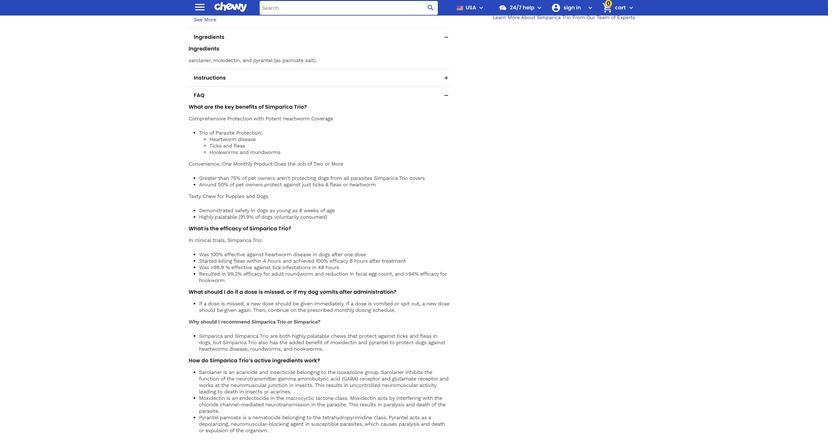 Task type: vqa. For each thing, say whether or not it's contained in the screenshot.
'Change region menu' icon
no



Task type: describe. For each thing, give the bounding box(es) containing it.
aren't
[[277, 175, 290, 181]]

fleas inside 'was 100% effective against heartworm disease in dogs after one dose started killing fleas within 4 hours and achieved 100% efficacy 8 hours after treatment was >98.9 % effective against tick infestations in 48 hours resulted in 99.2% efficacy for adult roundworm and reduction in fecal egg count, and >94% efficacy for hookworm'
[[234, 258, 245, 264]]

is down highly
[[204, 225, 209, 232]]

two
[[314, 161, 323, 167]]

highly
[[292, 333, 306, 339]]

1 horizontal spatial be
[[293, 301, 299, 307]]

account menu image
[[587, 4, 594, 12]]

tasty
[[189, 193, 201, 199]]

of right team
[[611, 14, 616, 20]]

cart menu image
[[627, 4, 635, 12]]

sign in link
[[549, 0, 585, 16]]

1 horizontal spatial acts
[[410, 415, 420, 421]]

susceptible
[[311, 421, 339, 427]]

dogs down dogs
[[257, 207, 268, 214]]

2 if from the left
[[293, 288, 297, 296]]

trials,
[[213, 237, 226, 243]]

parasites
[[351, 175, 372, 181]]

1 vertical spatial an
[[232, 395, 238, 402]]

dose inside 'was 100% effective against heartworm disease in dogs after one dose started killing fleas within 4 hours and achieved 100% efficacy 8 hours after treatment was >98.9 % effective against tick infestations in 48 hours resulted in 99.2% efficacy for adult roundworm and reduction in fecal egg count, and >94% efficacy for hookworm'
[[355, 252, 366, 258]]

sign in
[[564, 4, 581, 11]]

adult
[[272, 271, 284, 277]]

0 horizontal spatial for
[[217, 193, 224, 199]]

what is the efficacy of simparica trio?
[[189, 225, 291, 232]]

1 vertical spatial be
[[217, 307, 223, 313]]

of down 75%
[[230, 182, 234, 188]]

insecticide
[[270, 369, 295, 376]]

ingredients
[[272, 357, 303, 365]]

0 vertical spatial belonging
[[297, 369, 320, 376]]

menu image
[[193, 0, 206, 13]]

0 vertical spatial with
[[253, 115, 264, 122]]

should right the why
[[201, 319, 217, 325]]

or right two
[[325, 161, 330, 167]]

what for what should i do if a dose is missed, or if my dog vomits after administration?
[[189, 288, 203, 296]]

hookworms.
[[294, 346, 323, 352]]

0 vertical spatial this
[[315, 382, 325, 389]]

protection:
[[236, 130, 262, 136]]

(as
[[274, 57, 281, 63]]

sarolaner,
[[189, 57, 212, 63]]

greater than 75% of pet owners aren't protecting dogs from all parasites simparica trio covers around 50% of pet owners protect against just ticks & fleas or heartworm
[[199, 175, 425, 188]]

1 horizontal spatial protect
[[359, 333, 377, 339]]

1 vertical spatial do
[[202, 357, 208, 365]]

0 vertical spatial are
[[204, 103, 213, 111]]

1 vertical spatial death
[[416, 402, 430, 408]]

efficacy down one
[[330, 258, 348, 264]]

active
[[254, 357, 271, 365]]

heartworm inside 'was 100% effective against heartworm disease in dogs after one dose started killing fleas within 4 hours and achieved 100% efficacy 8 hours after treatment was >98.9 % effective against tick infestations in 48 hours resulted in 99.2% efficacy for adult roundworm and reduction in fecal egg count, and >94% efficacy for hookworm'
[[265, 252, 292, 258]]

pamoate inside sarolaner is an acaricide and insecticide belonging to the isoxazoline group. sarolaner inhibits the function of the neurotransmitter gamma aminobutyric acid (gaba) receptor and glutamate receptor and works at the neuromuscular junction in insects. this results in uncontrolled neuromuscular activity leading to death in insects or acarines. moxidectin is an endectocide in the macrocyclic lactone class. moxidectin acts by interfering with the chloride channel-mediated neurotransmission in the parasite. this results in paralysis and death of the parasite. pyrantel pamoate is a nematocide belonging to the tetrahydropyrimidine class. pyrantel acts as a depolarizing, neuromuscular-blocking agent in susceptible parasites, which causes paralysis and death or expulsion of the organism.
[[220, 415, 241, 421]]

what for what is the efficacy of simparica trio?
[[189, 225, 203, 232]]

0 vertical spatial an
[[229, 369, 235, 376]]

1 horizontal spatial results
[[360, 402, 376, 408]]

product
[[254, 161, 273, 167]]

usa
[[466, 4, 476, 11]]

items image
[[602, 2, 613, 13]]

administration?
[[354, 288, 397, 296]]

of down the (91.9%
[[243, 225, 248, 232]]

what are the key benefits of simparica trio?
[[189, 103, 307, 111]]

0 vertical spatial trio?
[[294, 103, 307, 111]]

uncontrolled
[[350, 382, 380, 389]]

why
[[189, 319, 199, 325]]

see more
[[194, 16, 216, 23]]

1 horizontal spatial for
[[263, 271, 270, 277]]

more for learn
[[508, 14, 520, 20]]

2 pyrantel from the left
[[389, 415, 408, 421]]

1 neuromuscular from the left
[[231, 382, 267, 389]]

1 horizontal spatial 100%
[[316, 258, 328, 264]]

dogs left voluntarily
[[261, 214, 273, 220]]

against inside greater than 75% of pet owners aren't protecting dogs from all parasites simparica trio covers around 50% of pet owners protect against just ticks & fleas or heartworm
[[284, 182, 301, 188]]

1 new from the left
[[251, 301, 261, 307]]

1 vertical spatial ingredients
[[189, 45, 219, 52]]

dogs inside greater than 75% of pet owners aren't protecting dogs from all parasites simparica trio covers around 50% of pet owners protect against just ticks & fleas or heartworm
[[318, 175, 329, 181]]

0 horizontal spatial 100%
[[211, 252, 223, 258]]

2 was from the top
[[199, 264, 209, 271]]

resulted
[[199, 271, 220, 277]]

trio's
[[239, 357, 253, 365]]

0 vertical spatial owners
[[258, 175, 275, 181]]

2 horizontal spatial for
[[440, 271, 447, 277]]

is up channel-
[[227, 395, 230, 402]]

lactone
[[316, 395, 334, 402]]

is up then,
[[259, 288, 263, 296]]

how
[[189, 357, 200, 365]]

that
[[348, 333, 358, 339]]

of right the (91.9%
[[255, 214, 260, 220]]

age
[[327, 207, 335, 214]]

aminobutyric
[[297, 376, 329, 382]]

1 moxidectin from the left
[[199, 395, 225, 402]]

1 vertical spatial in
[[189, 237, 193, 243]]

is left acaricide
[[223, 369, 227, 376]]

work?
[[304, 357, 320, 365]]

1 pyrantel from the left
[[199, 415, 218, 421]]

of down activity
[[432, 402, 436, 408]]

nematocide
[[252, 415, 281, 421]]

faq image
[[443, 92, 450, 99]]

heartworms
[[199, 346, 228, 352]]

1 horizontal spatial in
[[576, 4, 581, 11]]

trio left also
[[248, 340, 257, 346]]

of right the job
[[307, 161, 312, 167]]

is up neuromuscular-
[[243, 415, 247, 421]]

0 vertical spatial missed,
[[264, 288, 285, 296]]

treatment
[[382, 258, 406, 264]]

0 horizontal spatial pet
[[236, 182, 244, 188]]

salt).
[[305, 57, 317, 63]]

should down hookworm
[[204, 288, 223, 296]]

monthly
[[233, 161, 252, 167]]

parasites,
[[340, 421, 363, 427]]

protection
[[227, 115, 252, 122]]

learn
[[493, 14, 506, 20]]

missed, inside if a dose is missed, a new dose should be given immediately. if a dose is vomited or spit out, a new dose should be given again. then, continue on the prescribed monthly dosing schedule.
[[226, 301, 245, 307]]

is up dosing
[[368, 301, 372, 307]]

0 horizontal spatial given
[[224, 307, 237, 313]]

(gaba)
[[342, 376, 358, 382]]

then,
[[253, 307, 266, 313]]

dose down hookworm
[[208, 301, 219, 307]]

vomited
[[373, 301, 393, 307]]

Product search field
[[260, 1, 438, 15]]

2 vertical spatial protect
[[396, 340, 414, 346]]

0 vertical spatial ingredients
[[194, 33, 225, 41]]

1 vertical spatial belonging
[[282, 415, 305, 421]]

all
[[344, 175, 349, 181]]

0 horizontal spatial acts
[[378, 395, 388, 402]]

trio up also
[[260, 333, 269, 339]]

within
[[247, 258, 261, 264]]

about
[[521, 14, 535, 20]]

weeks
[[304, 207, 319, 214]]

1 vertical spatial effective
[[231, 264, 252, 271]]

ticks
[[209, 143, 222, 149]]

0 vertical spatial parasite.
[[327, 402, 347, 408]]

1 if from the left
[[199, 301, 202, 307]]

or inside greater than 75% of pet owners aren't protecting dogs from all parasites simparica trio covers around 50% of pet owners protect against just ticks & fleas or heartworm
[[343, 182, 348, 188]]

dogs inside simparica and simparica trio are both highly palatable chews that protect against ticks and fleas in dogs, but simparica trio also has the added benefit of moxidectin and pyrantel to protect dogs against heartworms disease, roundworms, and hookworms.
[[415, 340, 427, 346]]

with inside sarolaner is an acaricide and insecticide belonging to the isoxazoline group. sarolaner inhibits the function of the neurotransmitter gamma aminobutyric acid (gaba) receptor and glutamate receptor and works at the neuromuscular junction in insects. this results in uncontrolled neuromuscular activity leading to death in insects or acarines. moxidectin is an endectocide in the macrocyclic lactone class. moxidectin acts by interfering with the chloride channel-mediated neurotransmission in the parasite. this results in paralysis and death of the parasite. pyrantel pamoate is a nematocide belonging to the tetrahydropyrimidine class. pyrantel acts as a depolarizing, neuromuscular-blocking agent in susceptible parasites, which causes paralysis and death or expulsion of the organism.
[[422, 395, 433, 402]]

acarines.
[[270, 389, 292, 395]]

from
[[573, 14, 585, 20]]

0 vertical spatial results
[[326, 382, 342, 389]]

chewy home image
[[214, 0, 247, 14]]

heartworm inside greater than 75% of pet owners aren't protecting dogs from all parasites simparica trio covers around 50% of pet owners protect against just ticks & fleas or heartworm
[[350, 182, 376, 188]]

is up recommend
[[221, 301, 225, 307]]

causes
[[381, 421, 397, 427]]

2 vertical spatial after
[[339, 288, 352, 296]]

moxidectin
[[330, 340, 357, 346]]

leading
[[199, 389, 216, 395]]

2 neuromuscular from the left
[[382, 382, 418, 389]]

or left my in the left of the page
[[287, 288, 292, 296]]

1 horizontal spatial more
[[331, 161, 343, 167]]

1 sarolaner from the left
[[199, 369, 222, 376]]

acaricide
[[236, 369, 258, 376]]

sarolaner is an acaricide and insecticide belonging to the isoxazoline group. sarolaner inhibits the function of the neurotransmitter gamma aminobutyric acid (gaba) receptor and glutamate receptor and works at the neuromuscular junction in insects. this results in uncontrolled neuromuscular activity leading to death in insects or acarines. moxidectin is an endectocide in the macrocyclic lactone class. moxidectin acts by interfering with the chloride channel-mediated neurotransmission in the parasite. this results in paralysis and death of the parasite. pyrantel pamoate is a nematocide belonging to the tetrahydropyrimidine class. pyrantel acts as a depolarizing, neuromuscular-blocking agent in susceptible parasites, which causes paralysis and death or expulsion of the organism.
[[199, 369, 449, 434]]

fecal
[[356, 271, 367, 277]]

egg
[[369, 271, 377, 277]]

of right expulsion
[[230, 428, 234, 434]]

comprehensive protection with potent heartworm coverage
[[189, 115, 333, 122]]

1 horizontal spatial pamoate
[[282, 57, 304, 63]]

should up continue
[[275, 301, 291, 307]]

of inside simparica and simparica trio are both highly palatable chews that protect against ticks and fleas in dogs, but simparica trio also has the added benefit of moxidectin and pyrantel to protect dogs against heartworms disease, roundworms, and hookworms.
[[324, 340, 329, 346]]

experts
[[617, 14, 635, 20]]

or down on
[[287, 319, 292, 325]]

but
[[213, 340, 221, 346]]

hookworms
[[209, 149, 238, 155]]

covers
[[409, 175, 425, 181]]

disease,
[[230, 346, 249, 352]]

1 horizontal spatial given
[[301, 301, 313, 307]]

at
[[215, 382, 220, 389]]

2 horizontal spatial death
[[432, 421, 445, 427]]

1 vertical spatial this
[[349, 402, 358, 408]]

trio down the sign
[[562, 14, 571, 20]]

more for see
[[204, 16, 216, 23]]

1 vertical spatial after
[[369, 258, 380, 264]]

%
[[226, 264, 230, 271]]

voluntarily
[[274, 214, 299, 220]]

trio of parasite protection: heartworm disease ticks and fleas hookworms and roundworms
[[199, 130, 281, 155]]

instructions image
[[443, 75, 450, 81]]

infestations
[[283, 264, 311, 271]]

75%
[[231, 175, 240, 181]]

0 vertical spatial paralysis
[[384, 402, 404, 408]]

interfering
[[396, 395, 421, 402]]

8 inside 'was 100% effective against heartworm disease in dogs after one dose started killing fleas within 4 hours and achieved 100% efficacy 8 hours after treatment was >98.9 % effective against tick infestations in 48 hours resulted in 99.2% efficacy for adult roundworm and reduction in fecal egg count, and >94% efficacy for hookworm'
[[350, 258, 353, 264]]

ticks inside greater than 75% of pet owners aren't protecting dogs from all parasites simparica trio covers around 50% of pet owners protect against just ticks & fleas or heartworm
[[313, 182, 324, 188]]

achieved
[[293, 258, 314, 264]]

works
[[199, 382, 213, 389]]

cart
[[615, 4, 626, 11]]

1 horizontal spatial as
[[292, 207, 298, 214]]

benefits
[[236, 103, 257, 111]]

0 vertical spatial pyrantel
[[253, 57, 272, 63]]

gamma
[[278, 376, 296, 382]]

monthly
[[334, 307, 354, 313]]

sarolaner, moxidectin, and pyrantel (as pamoate salt).
[[189, 57, 317, 63]]



Task type: locate. For each thing, give the bounding box(es) containing it.
the
[[215, 103, 223, 111], [288, 161, 296, 167], [210, 225, 219, 232], [298, 307, 306, 313], [280, 340, 287, 346], [328, 369, 336, 376], [424, 369, 432, 376], [227, 376, 235, 382], [221, 382, 229, 389], [276, 395, 284, 402], [434, 395, 442, 402], [317, 402, 325, 408], [438, 402, 446, 408], [313, 415, 321, 421], [236, 428, 244, 434]]

moxidectin up 'chloride'
[[199, 395, 225, 402]]

is
[[204, 225, 209, 232], [259, 288, 263, 296], [221, 301, 225, 307], [368, 301, 372, 307], [223, 369, 227, 376], [227, 395, 230, 402], [243, 415, 247, 421]]

2 what from the top
[[189, 225, 203, 232]]

heartworm right the potent
[[283, 115, 310, 122]]

pyrantel up group. at the left
[[369, 340, 388, 346]]

0 horizontal spatial pamoate
[[220, 415, 241, 421]]

menu image
[[478, 4, 485, 12]]

vomits
[[320, 288, 338, 296]]

the inside simparica and simparica trio are both highly palatable chews that protect against ticks and fleas in dogs, but simparica trio also has the added benefit of moxidectin and pyrantel to protect dogs against heartworms disease, roundworms, and hookworms.
[[280, 340, 287, 346]]

neuromuscular up insects
[[231, 382, 267, 389]]

(91.9%
[[239, 214, 254, 220]]

0 horizontal spatial this
[[315, 382, 325, 389]]

pyrantel up depolarizing,
[[199, 415, 218, 421]]

pamoate
[[282, 57, 304, 63], [220, 415, 241, 421]]

1 receptor from the left
[[360, 376, 380, 382]]

1 horizontal spatial heartworm
[[283, 115, 310, 122]]

of
[[611, 14, 616, 20], [259, 103, 264, 111], [209, 130, 214, 136], [307, 161, 312, 167], [242, 175, 247, 181], [230, 182, 234, 188], [320, 207, 325, 214], [255, 214, 260, 220], [243, 225, 248, 232], [324, 340, 329, 346], [221, 376, 225, 382], [432, 402, 436, 408], [230, 428, 234, 434]]

more up from
[[331, 161, 343, 167]]

0 horizontal spatial disease
[[238, 136, 256, 142]]

by
[[389, 395, 395, 402]]

0 vertical spatial 8
[[299, 207, 302, 214]]

1 horizontal spatial receptor
[[418, 376, 438, 382]]

2 horizontal spatial protect
[[396, 340, 414, 346]]

of right benefit
[[324, 340, 329, 346]]

0 horizontal spatial neuromuscular
[[231, 382, 267, 389]]

1 horizontal spatial disease
[[293, 252, 311, 258]]

1 vertical spatial disease
[[293, 252, 311, 258]]

1 horizontal spatial hours
[[326, 264, 339, 271]]

or right insects
[[264, 389, 269, 395]]

also
[[258, 340, 268, 346]]

efficacy down within
[[243, 271, 262, 277]]

how do simparica trio's active ingredients work?
[[189, 357, 320, 365]]

pet right 75%
[[248, 175, 256, 181]]

1 horizontal spatial are
[[270, 333, 278, 339]]

or inside if a dose is missed, a new dose should be given immediately. if a dose is vomited or spit out, a new dose should be given again. then, continue on the prescribed monthly dosing schedule.
[[394, 301, 399, 307]]

3 what from the top
[[189, 288, 203, 296]]

roundworm
[[285, 271, 313, 277]]

24/7 help link
[[496, 0, 535, 16]]

effective up 99.2%
[[231, 264, 252, 271]]

0 horizontal spatial heartworm
[[265, 252, 292, 258]]

sarolaner up glutamate
[[381, 369, 404, 376]]

0 vertical spatial heartworm
[[283, 115, 310, 122]]

in inside simparica and simparica trio are both highly palatable chews that protect against ticks and fleas in dogs, but simparica trio also has the added benefit of moxidectin and pyrantel to protect dogs against heartworms disease, roundworms, and hookworms.
[[433, 333, 438, 339]]

1 vertical spatial trio?
[[278, 225, 291, 232]]

new
[[251, 301, 261, 307], [427, 301, 436, 307]]

or down all
[[343, 182, 348, 188]]

usa button
[[454, 0, 485, 16]]

1 horizontal spatial i
[[224, 288, 225, 296]]

our
[[587, 14, 595, 20]]

trio:
[[253, 237, 263, 243]]

ticks inside simparica and simparica trio are both highly palatable chews that protect against ticks and fleas in dogs, but simparica trio also has the added benefit of moxidectin and pyrantel to protect dogs against heartworms disease, roundworms, and hookworms.
[[397, 333, 408, 339]]

1 vertical spatial pamoate
[[220, 415, 241, 421]]

100% up 48
[[316, 258, 328, 264]]

1 was from the top
[[199, 252, 209, 258]]

insects
[[245, 389, 262, 395]]

1 if from the left
[[235, 288, 238, 296]]

0 vertical spatial class.
[[335, 395, 349, 402]]

for right >94%
[[440, 271, 447, 277]]

in clinical trials, simparica trio:
[[189, 237, 263, 243]]

pyrantel inside simparica and simparica trio are both highly palatable chews that protect against ticks and fleas in dogs, but simparica trio also has the added benefit of moxidectin and pyrantel to protect dogs against heartworms disease, roundworms, and hookworms.
[[369, 340, 388, 346]]

given
[[301, 301, 313, 307], [224, 307, 237, 313]]

class. right the lactone
[[335, 395, 349, 402]]

4
[[263, 258, 266, 264]]

this up tetrahydropyrimidine
[[349, 402, 358, 408]]

8
[[299, 207, 302, 214], [350, 258, 353, 264]]

was up the started
[[199, 252, 209, 258]]

are inside simparica and simparica trio are both highly palatable chews that protect against ticks and fleas in dogs, but simparica trio also has the added benefit of moxidectin and pyrantel to protect dogs against heartworms disease, roundworms, and hookworms.
[[270, 333, 278, 339]]

key
[[225, 103, 234, 111]]

1 vertical spatial what
[[189, 225, 203, 232]]

acts down interfering
[[410, 415, 420, 421]]

1 vertical spatial with
[[422, 395, 433, 402]]

and
[[243, 57, 252, 63], [223, 143, 232, 149], [240, 149, 249, 155], [246, 193, 255, 199], [283, 258, 292, 264], [315, 271, 324, 277], [395, 271, 404, 277], [224, 333, 233, 339], [410, 333, 419, 339], [358, 340, 367, 346], [283, 346, 292, 352], [259, 369, 268, 376], [382, 376, 391, 382], [440, 376, 449, 382], [406, 402, 415, 408], [421, 421, 430, 427]]

parasite. down the lactone
[[327, 402, 347, 408]]

0 horizontal spatial pyrantel
[[253, 57, 272, 63]]

1 what from the top
[[189, 103, 203, 111]]

0 horizontal spatial are
[[204, 103, 213, 111]]

endectocide
[[239, 395, 269, 402]]

killing
[[218, 258, 232, 264]]

spit
[[401, 301, 410, 307]]

1 vertical spatial 100%
[[316, 258, 328, 264]]

disease inside trio of parasite protection: heartworm disease ticks and fleas hookworms and roundworms
[[238, 136, 256, 142]]

if up monthly
[[346, 301, 349, 307]]

tick
[[272, 264, 281, 271]]

new right the out,
[[427, 301, 436, 307]]

0 horizontal spatial ticks
[[313, 182, 324, 188]]

1 vertical spatial pyrantel
[[369, 340, 388, 346]]

trio?
[[294, 103, 307, 111], [278, 225, 291, 232]]

palatable up benefit
[[307, 333, 329, 339]]

an left acaricide
[[229, 369, 235, 376]]

be up on
[[293, 301, 299, 307]]

1 vertical spatial heartworm
[[209, 136, 236, 142]]

of right the function
[[221, 376, 225, 382]]

hours up tick
[[268, 258, 281, 264]]

out,
[[411, 301, 421, 307]]

disease for heartworm
[[238, 136, 256, 142]]

i for recommend
[[218, 319, 220, 325]]

efficacy
[[220, 225, 242, 232], [330, 258, 348, 264], [243, 271, 262, 277], [420, 271, 439, 277]]

0 horizontal spatial with
[[253, 115, 264, 122]]

0 horizontal spatial trio?
[[278, 225, 291, 232]]

what for what are the key benefits of simparica trio?
[[189, 103, 203, 111]]

1 vertical spatial parasite.
[[199, 408, 219, 414]]

results down acid
[[326, 382, 342, 389]]

parasite.
[[327, 402, 347, 408], [199, 408, 219, 414]]

after up the egg at bottom
[[369, 258, 380, 264]]

given down my in the left of the page
[[301, 301, 313, 307]]

this down aminobutyric
[[315, 382, 325, 389]]

1 horizontal spatial if
[[346, 301, 349, 307]]

tetrahydropyrimidine
[[322, 415, 372, 421]]

parasite. down 'chloride'
[[199, 408, 219, 414]]

chews
[[331, 333, 346, 339]]

disease up 'achieved'
[[293, 252, 311, 258]]

in
[[251, 207, 255, 214], [313, 252, 317, 258], [312, 264, 316, 271], [222, 271, 226, 277], [350, 271, 354, 277], [433, 333, 438, 339], [289, 382, 293, 389], [344, 382, 348, 389], [239, 389, 244, 395], [270, 395, 275, 402], [311, 402, 316, 408], [378, 402, 382, 408], [305, 421, 310, 427]]

ingredients image
[[443, 34, 450, 40]]

efficacy up in clinical trials, simparica trio:
[[220, 225, 242, 232]]

0 horizontal spatial palatable
[[215, 214, 237, 220]]

sign
[[564, 4, 575, 11]]

belonging
[[297, 369, 320, 376], [282, 415, 305, 421]]

Search text field
[[260, 1, 438, 15]]

consumed)
[[300, 214, 327, 220]]

1 vertical spatial protect
[[359, 333, 377, 339]]

as inside sarolaner is an acaricide and insecticide belonging to the isoxazoline group. sarolaner inhibits the function of the neurotransmitter gamma aminobutyric acid (gaba) receptor and glutamate receptor and works at the neuromuscular junction in insects. this results in uncontrolled neuromuscular activity leading to death in insects or acarines. moxidectin is an endectocide in the macrocyclic lactone class. moxidectin acts by interfering with the chloride channel-mediated neurotransmission in the parasite. this results in paralysis and death of the parasite. pyrantel pamoate is a nematocide belonging to the tetrahydropyrimidine class. pyrantel acts as a depolarizing, neuromuscular-blocking agent in susceptible parasites, which causes paralysis and death or expulsion of the organism.
[[421, 415, 427, 421]]

0 vertical spatial what
[[189, 103, 203, 111]]

of left age
[[320, 207, 325, 214]]

heartworm up tick
[[265, 252, 292, 258]]

1 vertical spatial owners
[[245, 182, 263, 188]]

moxidectin
[[199, 395, 225, 402], [350, 395, 376, 402]]

help menu image
[[536, 4, 544, 12]]

1 horizontal spatial 8
[[350, 258, 353, 264]]

death
[[224, 389, 238, 395], [416, 402, 430, 408], [432, 421, 445, 427]]

hours up reduction
[[326, 264, 339, 271]]

what down hookworm
[[189, 288, 203, 296]]

2 if from the left
[[346, 301, 349, 307]]

0 vertical spatial palatable
[[215, 214, 237, 220]]

in inside the demonstrated safety in dogs as young as 8 weeks of age highly palatable (91.9% of dogs voluntarily consumed)
[[251, 207, 255, 214]]

hours up 'fecal'
[[354, 258, 368, 264]]

0 horizontal spatial heartworm
[[209, 136, 236, 142]]

pamoate right (as
[[282, 57, 304, 63]]

in right the sign
[[576, 4, 581, 11]]

0 vertical spatial effective
[[224, 252, 245, 258]]

highly
[[199, 214, 213, 220]]

trio inside greater than 75% of pet owners aren't protecting dogs from all parasites simparica trio covers around 50% of pet owners protect against just ticks & fleas or heartworm
[[399, 175, 408, 181]]

8 inside the demonstrated safety in dogs as young as 8 weeks of age highly palatable (91.9% of dogs voluntarily consumed)
[[299, 207, 302, 214]]

should up the why
[[199, 307, 215, 313]]

1 vertical spatial palatable
[[307, 333, 329, 339]]

pyrantel
[[199, 415, 218, 421], [389, 415, 408, 421]]

24/7
[[510, 4, 522, 11]]

2 horizontal spatial as
[[421, 415, 427, 421]]

dogs up inhibits
[[415, 340, 427, 346]]

just
[[302, 182, 311, 188]]

simparica and simparica trio are both highly palatable chews that protect against ticks and fleas in dogs, but simparica trio also has the added benefit of moxidectin and pyrantel to protect dogs against heartworms disease, roundworms, and hookworms.
[[199, 333, 445, 352]]

of right 75%
[[242, 175, 247, 181]]

1 horizontal spatial pet
[[248, 175, 256, 181]]

my
[[298, 288, 307, 296]]

0 vertical spatial acts
[[378, 395, 388, 402]]

0 horizontal spatial missed,
[[226, 301, 245, 307]]

against
[[284, 182, 301, 188], [247, 252, 264, 258], [254, 264, 271, 271], [378, 333, 395, 339], [428, 340, 445, 346]]

1 horizontal spatial pyrantel
[[369, 340, 388, 346]]

with left the potent
[[253, 115, 264, 122]]

0 horizontal spatial sarolaner
[[199, 369, 222, 376]]

heartworm for protection:
[[209, 136, 236, 142]]

palatable inside simparica and simparica trio are both highly palatable chews that protect against ticks and fleas in dogs, but simparica trio also has the added benefit of moxidectin and pyrantel to protect dogs against heartworms disease, roundworms, and hookworms.
[[307, 333, 329, 339]]

1 horizontal spatial heartworm
[[350, 182, 376, 188]]

trio down the comprehensive
[[199, 130, 208, 136]]

1 horizontal spatial this
[[349, 402, 358, 408]]

dose right one
[[355, 252, 366, 258]]

1 vertical spatial acts
[[410, 415, 420, 421]]

2 horizontal spatial more
[[508, 14, 520, 20]]

trio down continue
[[277, 319, 286, 325]]

to inside simparica and simparica trio are both highly palatable chews that protect against ticks and fleas in dogs, but simparica trio also has the added benefit of moxidectin and pyrantel to protect dogs against heartworms disease, roundworms, and hookworms.
[[390, 340, 395, 346]]

parasite
[[216, 130, 235, 136]]

1 horizontal spatial ticks
[[397, 333, 408, 339]]

2 new from the left
[[427, 301, 436, 307]]

dose right the out,
[[438, 301, 449, 307]]

heartworm down parasite
[[209, 136, 236, 142]]

0 horizontal spatial death
[[224, 389, 238, 395]]

pyrantel
[[253, 57, 272, 63], [369, 340, 388, 346]]

0 vertical spatial pamoate
[[282, 57, 304, 63]]

why should i recommend simparica trio or simparica?
[[189, 319, 320, 325]]

activity
[[420, 382, 437, 389]]

0 horizontal spatial 8
[[299, 207, 302, 214]]

disease down the protection:
[[238, 136, 256, 142]]

dogs
[[257, 193, 268, 199]]

submit search image
[[427, 4, 435, 12]]

missed, up the "again."
[[226, 301, 245, 307]]

owners
[[258, 175, 275, 181], [245, 182, 263, 188]]

more right see
[[204, 16, 216, 23]]

0 vertical spatial was
[[199, 252, 209, 258]]

0 vertical spatial in
[[576, 4, 581, 11]]

was
[[199, 252, 209, 258], [199, 264, 209, 271]]

agent
[[290, 421, 304, 427]]

1 horizontal spatial if
[[293, 288, 297, 296]]

group.
[[365, 369, 380, 376]]

do down 99.2%
[[227, 288, 234, 296]]

heartworm
[[283, 115, 310, 122], [209, 136, 236, 142]]

1 vertical spatial are
[[270, 333, 278, 339]]

one
[[222, 161, 232, 167]]

1 vertical spatial heartworm
[[265, 252, 292, 258]]

disease for heartworm
[[293, 252, 311, 258]]

0 vertical spatial pet
[[248, 175, 256, 181]]

0 horizontal spatial as
[[270, 207, 275, 214]]

1 vertical spatial ticks
[[397, 333, 408, 339]]

dose up then,
[[262, 301, 274, 307]]

protect right that
[[359, 333, 377, 339]]

or left spit
[[394, 301, 399, 307]]

fleas inside trio of parasite protection: heartworm disease ticks and fleas hookworms and roundworms
[[234, 143, 245, 149]]

of inside trio of parasite protection: heartworm disease ticks and fleas hookworms and roundworms
[[209, 130, 214, 136]]

pyrantel up causes
[[389, 415, 408, 421]]

heartworm inside trio of parasite protection: heartworm disease ticks and fleas hookworms and roundworms
[[209, 136, 236, 142]]

of up comprehensive protection with potent heartworm coverage
[[259, 103, 264, 111]]

2 sarolaner from the left
[[381, 369, 404, 376]]

after right vomits
[[339, 288, 352, 296]]

was down the started
[[199, 264, 209, 271]]

i for do
[[224, 288, 225, 296]]

1 vertical spatial i
[[218, 319, 220, 325]]

protect up inhibits
[[396, 340, 414, 346]]

for right chew
[[217, 193, 224, 199]]

1 horizontal spatial class.
[[374, 415, 387, 421]]

2 receptor from the left
[[418, 376, 438, 382]]

recommend
[[221, 319, 250, 325]]

efficacy right >94%
[[420, 271, 439, 277]]

depolarizing,
[[199, 421, 229, 427]]

acts
[[378, 395, 388, 402], [410, 415, 420, 421]]

simparica
[[537, 14, 561, 20], [265, 103, 293, 111], [374, 175, 398, 181], [249, 225, 277, 232], [227, 237, 251, 243], [252, 319, 276, 325], [199, 333, 223, 339], [235, 333, 258, 339], [223, 340, 246, 346], [210, 357, 237, 365]]

2 vertical spatial death
[[432, 421, 445, 427]]

if up the why
[[199, 301, 202, 307]]

for
[[217, 193, 224, 199], [263, 271, 270, 277], [440, 271, 447, 277]]

protect inside greater than 75% of pet owners aren't protecting dogs from all parasites simparica trio covers around 50% of pet owners protect against just ticks & fleas or heartworm
[[264, 182, 282, 188]]

chew
[[203, 193, 216, 199]]

1 horizontal spatial do
[[227, 288, 234, 296]]

clinical
[[195, 237, 211, 243]]

1 vertical spatial paralysis
[[399, 421, 419, 427]]

0 vertical spatial protect
[[264, 182, 282, 188]]

results down uncontrolled
[[360, 402, 376, 408]]

see
[[194, 16, 203, 23]]

fleas inside greater than 75% of pet owners aren't protecting dogs from all parasites simparica trio covers around 50% of pet owners protect against just ticks & fleas or heartworm
[[330, 182, 342, 188]]

be up recommend
[[217, 307, 223, 313]]

moxidectin down uncontrolled
[[350, 395, 376, 402]]

fleas inside simparica and simparica trio are both highly palatable chews that protect against ticks and fleas in dogs, but simparica trio also has the added benefit of moxidectin and pyrantel to protect dogs against heartworms disease, roundworms, and hookworms.
[[420, 333, 432, 339]]

prescribed
[[308, 307, 333, 313]]

owners down the convenience: one monthly product does the job of two or more
[[258, 175, 275, 181]]

paralysis right causes
[[399, 421, 419, 427]]

chewy support image
[[499, 4, 507, 12]]

isoxazoline
[[337, 369, 363, 376]]

dosing
[[356, 307, 371, 313]]

do right how
[[202, 357, 208, 365]]

palatable inside the demonstrated safety in dogs as young as 8 weeks of age highly palatable (91.9% of dogs voluntarily consumed)
[[215, 214, 237, 220]]

neurotransmitter
[[236, 376, 277, 382]]

if left my in the left of the page
[[293, 288, 297, 296]]

0 horizontal spatial hours
[[268, 258, 281, 264]]

0 horizontal spatial parasite.
[[199, 408, 219, 414]]

0 horizontal spatial protect
[[264, 182, 282, 188]]

0 vertical spatial after
[[331, 252, 343, 258]]

the inside if a dose is missed, a new dose should be given immediately. if a dose is vomited or spit out, a new dose should be given again. then, continue on the prescribed monthly dosing schedule.
[[298, 307, 306, 313]]

or down depolarizing,
[[199, 428, 204, 434]]

0 horizontal spatial pyrantel
[[199, 415, 218, 421]]

1 horizontal spatial palatable
[[307, 333, 329, 339]]

dose up dosing
[[355, 301, 367, 307]]

benefit
[[306, 340, 323, 346]]

with down activity
[[422, 395, 433, 402]]

trio inside trio of parasite protection: heartworm disease ticks and fleas hookworms and roundworms
[[199, 130, 208, 136]]

dogs
[[318, 175, 329, 181], [257, 207, 268, 214], [261, 214, 273, 220], [319, 252, 330, 258], [415, 340, 427, 346]]

again.
[[238, 307, 252, 313]]

1 vertical spatial missed,
[[226, 301, 245, 307]]

2 moxidectin from the left
[[350, 395, 376, 402]]

sarolaner up the function
[[199, 369, 222, 376]]

convenience: one monthly product does the job of two or more
[[189, 161, 343, 167]]

be
[[293, 301, 299, 307], [217, 307, 223, 313]]

dogs up &
[[318, 175, 329, 181]]

neuromuscular down glutamate
[[382, 382, 418, 389]]

function
[[199, 376, 219, 382]]

has
[[270, 340, 278, 346]]

after left one
[[331, 252, 343, 258]]

8 down one
[[350, 258, 353, 264]]

missed, down adult
[[264, 288, 285, 296]]

glutamate
[[392, 376, 416, 382]]

ingredients down see more
[[194, 33, 225, 41]]

owners up dogs
[[245, 182, 263, 188]]

does
[[274, 161, 286, 167]]

cart link
[[600, 0, 626, 16]]

1 horizontal spatial pyrantel
[[389, 415, 408, 421]]

disease inside 'was 100% effective against heartworm disease in dogs after one dose started killing fleas within 4 hours and achieved 100% efficacy 8 hours after treatment was >98.9 % effective against tick infestations in 48 hours resulted in 99.2% efficacy for adult roundworm and reduction in fecal egg count, and >94% efficacy for hookworm'
[[293, 252, 311, 258]]

neuromuscular
[[231, 382, 267, 389], [382, 382, 418, 389]]

heartworm for potent
[[283, 115, 310, 122]]

2 horizontal spatial hours
[[354, 258, 368, 264]]

what down "faq" at the top left of page
[[189, 103, 203, 111]]

0 vertical spatial 100%
[[211, 252, 223, 258]]

0 horizontal spatial more
[[204, 16, 216, 23]]

1 horizontal spatial neuromuscular
[[382, 382, 418, 389]]

1 horizontal spatial missed,
[[264, 288, 285, 296]]

reduction
[[325, 271, 348, 277]]

pyrantel left (as
[[253, 57, 272, 63]]

simparica inside greater than 75% of pet owners aren't protecting dogs from all parasites simparica trio covers around 50% of pet owners protect against just ticks & fleas or heartworm
[[374, 175, 398, 181]]

dogs inside 'was 100% effective against heartworm disease in dogs after one dose started killing fleas within 4 hours and achieved 100% efficacy 8 hours after treatment was >98.9 % effective against tick infestations in 48 hours resulted in 99.2% efficacy for adult roundworm and reduction in fecal egg count, and >94% efficacy for hookworm'
[[319, 252, 330, 258]]

1 vertical spatial results
[[360, 402, 376, 408]]

potent
[[266, 115, 281, 122]]

dose up the "again."
[[244, 288, 257, 296]]

chloride
[[199, 402, 218, 408]]



